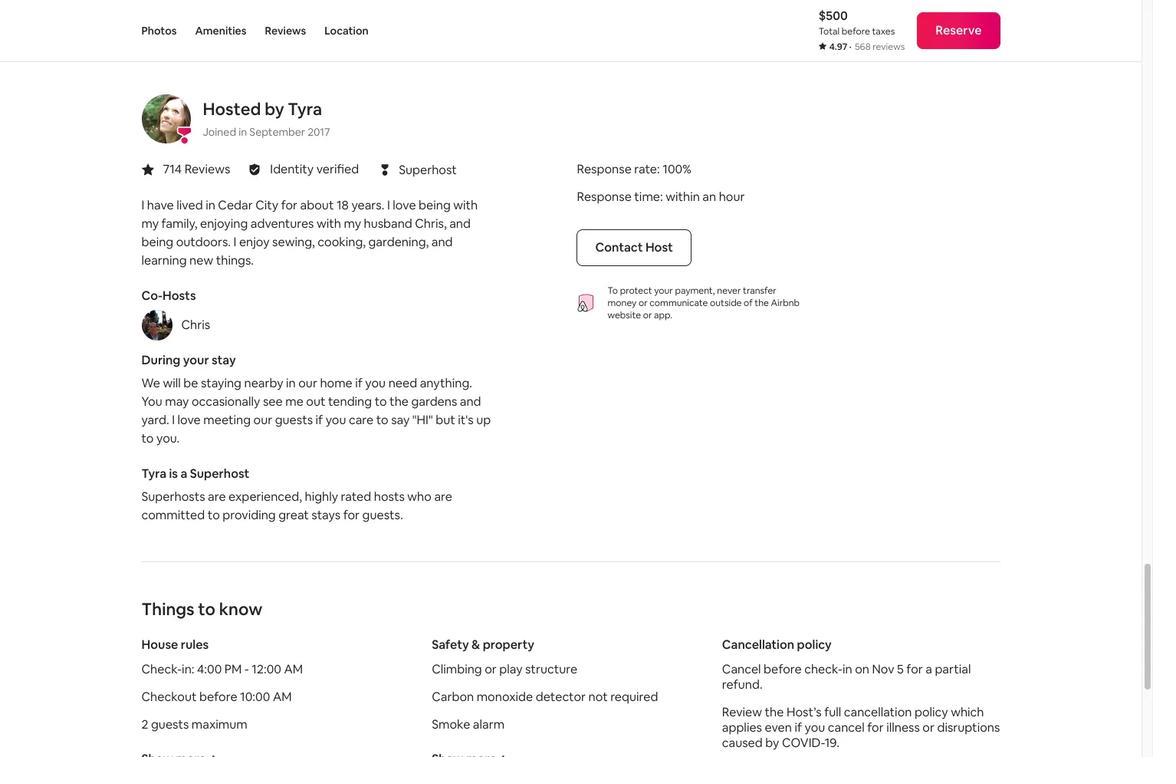 Task type: vqa. For each thing, say whether or not it's contained in the screenshot.
'Photos' button
yes



Task type: describe. For each thing, give the bounding box(es) containing it.
tyra inside tyra is a superhost superhosts are experienced, highly rated hosts who are committed to providing great stays for guests.
[[142, 466, 167, 482]]

or left the app.
[[643, 309, 652, 322]]

the inside the review the host's full cancellation policy which applies even if you cancel for illness or disruptions caused by covid-19.
[[765, 704, 784, 720]]

1 vertical spatial being
[[142, 234, 174, 250]]

need
[[389, 375, 417, 391]]

climbing
[[432, 661, 482, 677]]

0 horizontal spatial reviews
[[185, 161, 230, 177]]

0 vertical spatial am
[[284, 661, 303, 677]]

years.
[[352, 197, 385, 213]]

1 vertical spatial you
[[326, 412, 346, 428]]

amenities
[[195, 24, 247, 38]]

gardens
[[411, 394, 457, 410]]

if inside the review the host's full cancellation policy which applies even if you cancel for illness or disruptions caused by covid-19.
[[795, 720, 802, 736]]

identity verified
[[270, 161, 359, 177]]

have
[[147, 197, 174, 213]]

hosted
[[203, 98, 261, 120]]

caused
[[722, 735, 763, 751]]

yard.
[[142, 412, 169, 428]]

to right tending
[[375, 394, 387, 410]]

reviews button
[[265, 0, 306, 61]]

lived
[[177, 197, 203, 213]]

2 are from the left
[[434, 489, 452, 505]]

in inside during your stay we will be staying nearby in our home if you need anything. you may occasionally see me out tending to the gardens and yard. i love meeting our guests if you care to say "hi" but it's up to you.
[[286, 375, 296, 391]]

alarm
[[473, 717, 505, 733]]

website
[[608, 309, 641, 322]]

not
[[589, 689, 608, 705]]

checkout before 10:00 am
[[142, 689, 292, 705]]

hosts
[[163, 288, 196, 304]]

cancel before check-in on nov 5 for a partial refund.
[[722, 661, 971, 693]]

time
[[635, 189, 660, 205]]

superhosts
[[142, 489, 205, 505]]

your inside during your stay we will be staying nearby in our home if you need anything. you may occasionally see me out tending to the gardens and yard. i love meeting our guests if you care to say "hi" but it's up to you.
[[183, 352, 209, 368]]

contact
[[596, 239, 643, 256]]

by inside hosted by tyra joined in september 2017
[[265, 98, 284, 120]]

4.97 · 568 reviews
[[830, 41, 905, 53]]

2017
[[308, 125, 330, 139]]

experienced,
[[229, 489, 302, 505]]

outside
[[710, 297, 742, 309]]

safety & property
[[432, 637, 535, 653]]

in inside hosted by tyra joined in september 2017
[[239, 125, 247, 139]]

house rules
[[142, 637, 209, 653]]

is
[[169, 466, 178, 482]]

$500 total before taxes
[[819, 8, 895, 38]]

new
[[189, 252, 213, 269]]

1 vertical spatial guests
[[151, 717, 189, 733]]

gardening,
[[369, 234, 429, 250]]

0 vertical spatial if
[[355, 375, 363, 391]]

the inside to protect your payment, never transfer money or communicate outside of the airbnb website or app.
[[755, 297, 769, 309]]

identity
[[270, 161, 314, 177]]

response for response rate
[[577, 161, 632, 177]]

within
[[666, 189, 700, 205]]

during your stay we will be staying nearby in our home if you need anything. you may occasionally see me out tending to the gardens and yard. i love meeting our guests if you care to say "hi" but it's up to you.
[[142, 352, 491, 447]]

before for in
[[764, 661, 802, 677]]

1 vertical spatial if
[[316, 412, 323, 428]]

but
[[436, 412, 455, 428]]

tyra inside hosted by tyra joined in september 2017
[[288, 98, 322, 120]]

for inside cancel before check-in on nov 5 for a partial refund.
[[907, 661, 923, 677]]

hosts
[[374, 489, 405, 505]]

money
[[608, 297, 637, 309]]

100%
[[663, 161, 692, 177]]

total
[[819, 25, 840, 38]]

in inside i have lived in cedar city for about 18 years. i love being with my family, enjoying adventures with my husband chris, and being outdoors. i enjoy sewing, cooking, gardening, and learning new things.
[[206, 197, 215, 213]]

rules
[[181, 637, 209, 653]]

chris,
[[415, 216, 447, 232]]

policy inside the review the host's full cancellation policy which applies even if you cancel for illness or disruptions caused by covid-19.
[[915, 704, 949, 720]]

host's
[[787, 704, 822, 720]]

cancellation policy
[[722, 637, 832, 653]]

anything.
[[420, 375, 472, 391]]

on
[[855, 661, 870, 677]]

i inside during your stay we will be staying nearby in our home if you need anything. you may occasionally see me out tending to the gardens and yard. i love meeting our guests if you care to say "hi" but it's up to you.
[[172, 412, 175, 428]]

i up husband
[[387, 197, 390, 213]]

detector
[[536, 689, 586, 705]]

verified
[[316, 161, 359, 177]]

city
[[256, 197, 279, 213]]

hour
[[719, 189, 745, 205]]

app.
[[654, 309, 673, 322]]

1 vertical spatial and
[[432, 234, 453, 250]]

it's
[[458, 412, 474, 428]]

love inside i have lived in cedar city for about 18 years. i love being with my family, enjoying adventures with my husband chris, and being outdoors. i enjoy sewing, cooking, gardening, and learning new things.
[[393, 197, 416, 213]]

reviews
[[873, 41, 905, 53]]

stay
[[212, 352, 236, 368]]

sewing,
[[272, 234, 315, 250]]

cancel
[[828, 720, 865, 736]]

amenities button
[[195, 0, 247, 61]]

out
[[306, 394, 326, 410]]

highly
[[305, 489, 338, 505]]

things.
[[216, 252, 254, 269]]

payment,
[[675, 285, 715, 297]]

in:
[[182, 661, 194, 677]]

up
[[477, 412, 491, 428]]

"hi"
[[413, 412, 433, 428]]

19.
[[825, 735, 840, 751]]

be
[[184, 375, 198, 391]]

·
[[850, 41, 852, 53]]

never
[[717, 285, 741, 297]]

response for response time
[[577, 189, 632, 205]]

contact host link
[[577, 229, 692, 266]]

stays
[[312, 507, 341, 523]]

nov
[[872, 661, 895, 677]]

cancellation
[[844, 704, 912, 720]]

learning
[[142, 252, 187, 269]]

tyra is a superhost superhosts are experienced, highly rated hosts who are committed to providing great stays for guests.
[[142, 466, 452, 523]]

things to know
[[142, 598, 263, 620]]

meeting
[[203, 412, 251, 428]]

to left know
[[198, 598, 216, 620]]

1 my from the left
[[142, 216, 159, 232]]

by inside the review the host's full cancellation policy which applies even if you cancel for illness or disruptions caused by covid-19.
[[766, 735, 780, 751]]

for inside tyra is a superhost superhosts are experienced, highly rated hosts who are committed to providing great stays for guests.
[[343, 507, 360, 523]]

or right money
[[639, 297, 648, 309]]

for inside the review the host's full cancellation policy which applies even if you cancel for illness or disruptions caused by covid-19.
[[868, 720, 884, 736]]

response rate : 100%
[[577, 161, 692, 177]]

the inside during your stay we will be staying nearby in our home if you need anything. you may occasionally see me out tending to the gardens and yard. i love meeting our guests if you care to say "hi" but it's up to you.
[[390, 394, 409, 410]]

to inside tyra is a superhost superhosts are experienced, highly rated hosts who are committed to providing great stays for guests.
[[208, 507, 220, 523]]



Task type: locate. For each thing, give the bounding box(es) containing it.
1 horizontal spatial with
[[454, 197, 478, 213]]

home
[[320, 375, 353, 391]]

1 vertical spatial a
[[926, 661, 933, 677]]

nearby
[[244, 375, 283, 391]]

policy left which
[[915, 704, 949, 720]]

response
[[577, 161, 632, 177], [577, 189, 632, 205]]

&
[[472, 637, 480, 653]]

0 horizontal spatial superhost
[[190, 466, 250, 482]]

to
[[608, 285, 618, 297]]

for inside i have lived in cedar city for about 18 years. i love being with my family, enjoying adventures with my husband chris, and being outdoors. i enjoy sewing, cooking, gardening, and learning new things.
[[281, 197, 298, 213]]

tyra
[[288, 98, 322, 120], [142, 466, 167, 482]]

are right who
[[434, 489, 452, 505]]

superhost inside tyra is a superhost superhosts are experienced, highly rated hosts who are committed to providing great stays for guests.
[[190, 466, 250, 482]]

you left need
[[365, 375, 386, 391]]

2 vertical spatial and
[[460, 394, 481, 410]]

1 horizontal spatial you
[[365, 375, 386, 391]]

2 my from the left
[[344, 216, 361, 232]]

if down the out
[[316, 412, 323, 428]]

0 horizontal spatial you
[[326, 412, 346, 428]]

being up chris,
[[419, 197, 451, 213]]

0 horizontal spatial if
[[316, 412, 323, 428]]

: left 100%
[[657, 161, 660, 177]]

in
[[239, 125, 247, 139], [206, 197, 215, 213], [286, 375, 296, 391], [843, 661, 853, 677]]

1 horizontal spatial guests
[[275, 412, 313, 428]]

1 vertical spatial superhost
[[190, 466, 250, 482]]

:
[[657, 161, 660, 177], [660, 189, 663, 205]]

house
[[142, 637, 178, 653]]

1 vertical spatial by
[[766, 735, 780, 751]]

or right illness
[[923, 720, 935, 736]]

1 horizontal spatial being
[[419, 197, 451, 213]]

and inside during your stay we will be staying nearby in our home if you need anything. you may occasionally see me out tending to the gardens and yard. i love meeting our guests if you care to say "hi" but it's up to you.
[[460, 394, 481, 410]]

required
[[611, 689, 658, 705]]

occasionally
[[192, 394, 260, 410]]

superhost right is
[[190, 466, 250, 482]]

our down 'see'
[[254, 412, 272, 428]]

1 vertical spatial the
[[390, 394, 409, 410]]

by up the september
[[265, 98, 284, 120]]

safety
[[432, 637, 469, 653]]

my down 18
[[344, 216, 361, 232]]

a left "partial"
[[926, 661, 933, 677]]

am right 12:00
[[284, 661, 303, 677]]

to down yard.
[[142, 430, 154, 447]]

tyra left is
[[142, 466, 167, 482]]

me
[[285, 394, 304, 410]]

0 horizontal spatial policy
[[797, 637, 832, 653]]

providing
[[223, 507, 276, 523]]

co-
[[142, 288, 163, 304]]

0 vertical spatial response
[[577, 161, 632, 177]]

0 vertical spatial superhost
[[399, 162, 457, 178]]

which
[[951, 704, 984, 720]]

2 horizontal spatial before
[[842, 25, 870, 38]]

the right "of"
[[755, 297, 769, 309]]

or left play
[[485, 661, 497, 677]]

1 are from the left
[[208, 489, 226, 505]]

568
[[855, 41, 871, 53]]

0 vertical spatial your
[[654, 285, 673, 297]]

for up adventures
[[281, 197, 298, 213]]

if up tending
[[355, 375, 363, 391]]

you inside the review the host's full cancellation policy which applies even if you cancel for illness or disruptions caused by covid-19.
[[805, 720, 826, 736]]

for left illness
[[868, 720, 884, 736]]

2 guests maximum
[[142, 717, 248, 733]]

you left cancel
[[805, 720, 826, 736]]

1 vertical spatial reviews
[[185, 161, 230, 177]]

0 horizontal spatial tyra
[[142, 466, 167, 482]]

september
[[250, 125, 305, 139]]

in left on
[[843, 661, 853, 677]]

to left providing
[[208, 507, 220, 523]]

2 horizontal spatial if
[[795, 720, 802, 736]]

great
[[279, 507, 309, 523]]

carbon monoxide detector not required
[[432, 689, 658, 705]]

1 vertical spatial tyra
[[142, 466, 167, 482]]

your up the app.
[[654, 285, 673, 297]]

1 horizontal spatial reviews
[[265, 24, 306, 38]]

airbnb
[[771, 297, 800, 309]]

1 horizontal spatial our
[[299, 375, 317, 391]]

1 vertical spatial love
[[178, 412, 201, 428]]

1 horizontal spatial policy
[[915, 704, 949, 720]]

carbon
[[432, 689, 474, 705]]

1 vertical spatial your
[[183, 352, 209, 368]]

in inside cancel before check-in on nov 5 for a partial refund.
[[843, 661, 853, 677]]

location button
[[325, 0, 369, 61]]

are up providing
[[208, 489, 226, 505]]

and down chris,
[[432, 234, 453, 250]]

who
[[408, 489, 432, 505]]

if right even
[[795, 720, 802, 736]]

smoke alarm
[[432, 717, 505, 733]]

being up learning
[[142, 234, 174, 250]]

0 vertical spatial :
[[657, 161, 660, 177]]

tyra is a superhost. learn more about tyra. image
[[142, 94, 191, 144], [142, 94, 191, 144]]

learn more about the host, chris. image
[[142, 310, 172, 341], [142, 310, 172, 341]]

in right joined in the top left of the page
[[239, 125, 247, 139]]

1 response from the top
[[577, 161, 632, 177]]

your inside to protect your payment, never transfer money or communicate outside of the airbnb website or app.
[[654, 285, 673, 297]]

2 horizontal spatial you
[[805, 720, 826, 736]]

guests right "2"
[[151, 717, 189, 733]]

superhost
[[399, 162, 457, 178], [190, 466, 250, 482]]

a inside tyra is a superhost superhosts are experienced, highly rated hosts who are committed to providing great stays for guests.
[[181, 466, 187, 482]]

applies
[[722, 720, 762, 736]]

check-in: 4:00 pm - 12:00 am
[[142, 661, 303, 677]]

review
[[722, 704, 763, 720]]

property
[[483, 637, 535, 653]]

superhost right 󰀃
[[399, 162, 457, 178]]

illness
[[887, 720, 920, 736]]

0 horizontal spatial with
[[317, 216, 341, 232]]

am right the '10:00'
[[273, 689, 292, 705]]

reserve
[[936, 22, 982, 38]]

0 horizontal spatial your
[[183, 352, 209, 368]]

staying
[[201, 375, 242, 391]]

photos
[[142, 24, 177, 38]]

1 vertical spatial our
[[254, 412, 272, 428]]

$500
[[819, 8, 848, 24]]

before for am
[[199, 689, 237, 705]]

0 vertical spatial you
[[365, 375, 386, 391]]

1 horizontal spatial my
[[344, 216, 361, 232]]

: for response time
[[660, 189, 663, 205]]

i left have
[[142, 197, 144, 213]]

my down have
[[142, 216, 159, 232]]

in up me
[[286, 375, 296, 391]]

4:00
[[197, 661, 222, 677]]

0 horizontal spatial guests
[[151, 717, 189, 733]]

things
[[142, 598, 195, 620]]

0 vertical spatial tyra
[[288, 98, 322, 120]]

i up things.
[[234, 234, 237, 250]]

our up the out
[[299, 375, 317, 391]]

1 horizontal spatial before
[[764, 661, 802, 677]]

: left within
[[660, 189, 663, 205]]

and right chris,
[[450, 216, 471, 232]]

0 horizontal spatial our
[[254, 412, 272, 428]]

2 vertical spatial the
[[765, 704, 784, 720]]

0 vertical spatial by
[[265, 98, 284, 120]]

may
[[165, 394, 189, 410]]

response left rate
[[577, 161, 632, 177]]

before inside $500 total before taxes
[[842, 25, 870, 38]]

love down the may
[[178, 412, 201, 428]]

before up ·
[[842, 25, 870, 38]]

1 vertical spatial response
[[577, 189, 632, 205]]

to left say
[[376, 412, 389, 428]]

pm
[[225, 661, 242, 677]]

committed
[[142, 507, 205, 523]]

1 horizontal spatial superhost
[[399, 162, 457, 178]]

climbing or play structure
[[432, 661, 578, 677]]

i have lived in cedar city for about 18 years. i love being with my family, enjoying adventures with my husband chris, and being outdoors. i enjoy sewing, cooking, gardening, and learning new things.
[[142, 197, 478, 269]]

1 vertical spatial am
[[273, 689, 292, 705]]

chris
[[181, 317, 210, 333]]

tending
[[328, 394, 372, 410]]

before inside cancel before check-in on nov 5 for a partial refund.
[[764, 661, 802, 677]]

husband
[[364, 216, 413, 232]]

you
[[365, 375, 386, 391], [326, 412, 346, 428], [805, 720, 826, 736]]

0 vertical spatial and
[[450, 216, 471, 232]]

a right is
[[181, 466, 187, 482]]

response down response rate : 100% on the top right of page
[[577, 189, 632, 205]]

before down cancellation policy
[[764, 661, 802, 677]]

for down rated on the left bottom of the page
[[343, 507, 360, 523]]

1 horizontal spatial a
[[926, 661, 933, 677]]

0 horizontal spatial love
[[178, 412, 201, 428]]

of
[[744, 297, 753, 309]]

guests inside during your stay we will be staying nearby in our home if you need anything. you may occasionally see me out tending to the gardens and yard. i love meeting our guests if you care to say "hi" but it's up to you.
[[275, 412, 313, 428]]

policy up "check-"
[[797, 637, 832, 653]]

in right lived
[[206, 197, 215, 213]]

1 vertical spatial before
[[764, 661, 802, 677]]

before up maximum
[[199, 689, 237, 705]]

0 horizontal spatial a
[[181, 466, 187, 482]]

2 vertical spatial you
[[805, 720, 826, 736]]

0 vertical spatial our
[[299, 375, 317, 391]]

transfer
[[743, 285, 777, 297]]

714 reviews
[[163, 161, 230, 177]]

1 horizontal spatial are
[[434, 489, 452, 505]]

1 vertical spatial policy
[[915, 704, 949, 720]]

1 vertical spatial :
[[660, 189, 663, 205]]

0 horizontal spatial by
[[265, 98, 284, 120]]

0 vertical spatial a
[[181, 466, 187, 482]]

0 vertical spatial guests
[[275, 412, 313, 428]]

family,
[[162, 216, 198, 232]]

you down tending
[[326, 412, 346, 428]]

the up say
[[390, 394, 409, 410]]

i right yard.
[[172, 412, 175, 428]]

by right caused
[[766, 735, 780, 751]]

taxes
[[872, 25, 895, 38]]

love up husband
[[393, 197, 416, 213]]

0 vertical spatial the
[[755, 297, 769, 309]]

0 horizontal spatial my
[[142, 216, 159, 232]]

1 vertical spatial with
[[317, 216, 341, 232]]

partial
[[935, 661, 971, 677]]

you.
[[156, 430, 180, 447]]

check-
[[805, 661, 843, 677]]

0 horizontal spatial being
[[142, 234, 174, 250]]

󰀃
[[381, 160, 389, 179]]

1 horizontal spatial love
[[393, 197, 416, 213]]

0 vertical spatial love
[[393, 197, 416, 213]]

reserve button
[[918, 12, 1001, 49]]

for right 5
[[907, 661, 923, 677]]

and up the it's
[[460, 394, 481, 410]]

tyra up 2017
[[288, 98, 322, 120]]

0 horizontal spatial are
[[208, 489, 226, 505]]

if
[[355, 375, 363, 391], [316, 412, 323, 428], [795, 720, 802, 736]]

1 horizontal spatial your
[[654, 285, 673, 297]]

2 vertical spatial before
[[199, 689, 237, 705]]

hosted by tyra joined in september 2017
[[203, 98, 330, 139]]

1 horizontal spatial by
[[766, 735, 780, 751]]

reviews left "location"
[[265, 24, 306, 38]]

10:00
[[240, 689, 270, 705]]

0 vertical spatial reviews
[[265, 24, 306, 38]]

reviews
[[265, 24, 306, 38], [185, 161, 230, 177]]

-
[[245, 661, 249, 677]]

0 vertical spatial being
[[419, 197, 451, 213]]

0 horizontal spatial before
[[199, 689, 237, 705]]

love inside during your stay we will be staying nearby in our home if you need anything. you may occasionally see me out tending to the gardens and yard. i love meeting our guests if you care to say "hi" but it's up to you.
[[178, 412, 201, 428]]

or inside the review the host's full cancellation policy which applies even if you cancel for illness or disruptions caused by covid-19.
[[923, 720, 935, 736]]

0 vertical spatial before
[[842, 25, 870, 38]]

rate
[[635, 161, 657, 177]]

for
[[281, 197, 298, 213], [343, 507, 360, 523], [907, 661, 923, 677], [868, 720, 884, 736]]

by
[[265, 98, 284, 120], [766, 735, 780, 751]]

your up be
[[183, 352, 209, 368]]

cedar
[[218, 197, 253, 213]]

: for response rate
[[657, 161, 660, 177]]

and
[[450, 216, 471, 232], [432, 234, 453, 250], [460, 394, 481, 410]]

love
[[393, 197, 416, 213], [178, 412, 201, 428]]

the left host's
[[765, 704, 784, 720]]

reviews right 714
[[185, 161, 230, 177]]

play
[[500, 661, 523, 677]]

2 vertical spatial if
[[795, 720, 802, 736]]

even
[[765, 720, 792, 736]]

enjoying
[[200, 216, 248, 232]]

0 vertical spatial policy
[[797, 637, 832, 653]]

host
[[646, 239, 673, 256]]

photos button
[[142, 0, 177, 61]]

guests down me
[[275, 412, 313, 428]]

1 horizontal spatial tyra
[[288, 98, 322, 120]]

0 vertical spatial with
[[454, 197, 478, 213]]

1 horizontal spatial if
[[355, 375, 363, 391]]

will
[[163, 375, 181, 391]]

a inside cancel before check-in on nov 5 for a partial refund.
[[926, 661, 933, 677]]

2 response from the top
[[577, 189, 632, 205]]

guests.
[[363, 507, 403, 523]]



